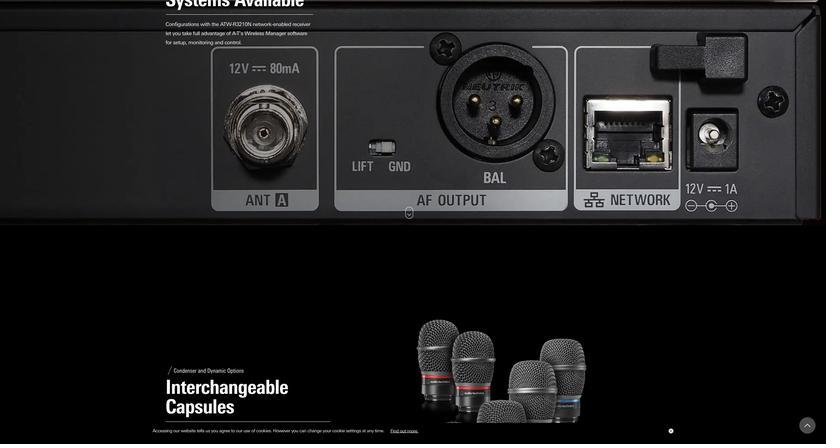Task type: vqa. For each thing, say whether or not it's contained in the screenshot.
topmost use
yes



Task type: locate. For each thing, give the bounding box(es) containing it.
setup,
[[173, 39, 187, 46]]

– right get at bottom left
[[175, 428, 178, 435]]

dynamic
[[208, 368, 226, 375]]

use up best-
[[244, 429, 251, 434]]

transmitters.
[[246, 444, 274, 445]]

0 horizontal spatial –
[[175, 428, 178, 435]]

advantage
[[201, 30, 225, 36]]

website
[[181, 429, 196, 434]]

us
[[206, 429, 210, 434]]

you
[[173, 30, 181, 36], [235, 428, 243, 435], [211, 429, 218, 434], [292, 429, 299, 434]]

can
[[300, 429, 307, 434]]

0 horizontal spatial with
[[175, 444, 185, 445]]

interchangeable
[[287, 428, 324, 435]]

find out more. link
[[386, 426, 424, 436]]

change up capsules
[[189, 428, 206, 435]]

– right tells
[[207, 428, 210, 435]]

for down your
[[322, 436, 328, 442]]

0 horizontal spatial of
[[227, 30, 231, 36]]

1 horizontal spatial for
[[322, 436, 328, 442]]

2 horizontal spatial and
[[215, 39, 223, 46]]

you inside get – and change – the sound you want. we offer six interchangeable microphone capsules (based on best-selling audio-technica models) for use with the 3000 series handheld transmitters.
[[235, 428, 243, 435]]

get
[[166, 428, 174, 435]]

to
[[231, 429, 235, 434]]

1 vertical spatial with
[[175, 444, 185, 445]]

accessing
[[153, 429, 172, 434]]

use
[[244, 429, 251, 434], [166, 444, 174, 445]]

and down advantage
[[215, 39, 223, 46]]

you right let
[[173, 30, 181, 36]]

find out more.
[[391, 429, 419, 434]]

2 – from the left
[[207, 428, 210, 435]]

for down let
[[166, 39, 172, 46]]

settings
[[346, 429, 361, 434]]

3000
[[195, 444, 207, 445]]

1 vertical spatial use
[[166, 444, 174, 445]]

and left "dynamic"
[[198, 368, 206, 375]]

1 vertical spatial for
[[322, 436, 328, 442]]

of inside configurations with the atw-r3210n network-enabled receiver let you take full advantage of a-t's wireless manager software for setup, monitoring and control.
[[227, 30, 231, 36]]

sound
[[220, 428, 234, 435]]

1 horizontal spatial with
[[200, 21, 210, 27]]

you right us
[[211, 429, 218, 434]]

1 horizontal spatial our
[[236, 429, 243, 434]]

receiver
[[293, 21, 311, 27]]

our up microphone on the left bottom
[[174, 429, 180, 434]]

for
[[166, 39, 172, 46], [322, 436, 328, 442]]

use down microphone on the left bottom
[[166, 444, 174, 445]]

0 horizontal spatial use
[[166, 444, 174, 445]]

any
[[367, 429, 374, 434]]

condenser
[[174, 368, 197, 375]]

you up on
[[235, 428, 243, 435]]

network-
[[253, 21, 273, 27]]

1 horizontal spatial –
[[207, 428, 210, 435]]

capsules
[[194, 436, 214, 442]]

of
[[227, 30, 231, 36], [252, 429, 255, 434]]

and inside configurations with the atw-r3210n network-enabled receiver let you take full advantage of a-t's wireless manager software for setup, monitoring and control.
[[215, 39, 223, 46]]

0 vertical spatial for
[[166, 39, 172, 46]]

monitoring
[[189, 39, 214, 46]]

0 horizontal spatial change
[[189, 428, 206, 435]]

of up selling
[[252, 429, 255, 434]]

get – and change – the sound you want. we offer six interchangeable microphone capsules (based on best-selling audio-technica models) for use with the 3000 series handheld transmitters.
[[166, 428, 328, 445]]

0 vertical spatial the
[[212, 21, 219, 27]]

0 vertical spatial and
[[215, 39, 223, 46]]

0 vertical spatial of
[[227, 30, 231, 36]]

of left a-
[[227, 30, 231, 36]]

cookie
[[333, 429, 345, 434]]

microphone
[[166, 436, 193, 442]]

let
[[166, 30, 171, 36]]

the left 3000
[[186, 444, 194, 445]]

and inside get – and change – the sound you want. we offer six interchangeable microphone capsules (based on best-selling audio-technica models) for use with the 3000 series handheld transmitters.
[[179, 428, 188, 435]]

with down microphone on the left bottom
[[175, 444, 185, 445]]

change up "models)"
[[308, 429, 322, 434]]

the right us
[[211, 428, 218, 435]]

and
[[215, 39, 223, 46], [198, 368, 206, 375], [179, 428, 188, 435]]

with inside configurations with the atw-r3210n network-enabled receiver let you take full advantage of a-t's wireless manager software for setup, monitoring and control.
[[200, 21, 210, 27]]

on
[[232, 436, 238, 442]]

1 horizontal spatial use
[[244, 429, 251, 434]]

with
[[200, 21, 210, 27], [175, 444, 185, 445]]

our right to on the left
[[236, 429, 243, 434]]

1 horizontal spatial of
[[252, 429, 255, 434]]

our
[[174, 429, 180, 434], [236, 429, 243, 434]]

models)
[[302, 436, 320, 442]]

0 horizontal spatial our
[[174, 429, 180, 434]]

the
[[212, 21, 219, 27], [211, 428, 218, 435], [186, 444, 194, 445]]

0 vertical spatial with
[[200, 21, 210, 27]]

0 horizontal spatial and
[[179, 428, 188, 435]]

options
[[228, 368, 244, 375]]

1 our from the left
[[174, 429, 180, 434]]

atw-
[[220, 21, 233, 27]]

the up advantage
[[212, 21, 219, 27]]

control.
[[225, 39, 242, 46]]

change inside get – and change – the sound you want. we offer six interchangeable microphone capsules (based on best-selling audio-technica models) for use with the 3000 series handheld transmitters.
[[189, 428, 206, 435]]

0 horizontal spatial for
[[166, 39, 172, 46]]

full
[[193, 30, 200, 36]]

change
[[189, 428, 206, 435], [308, 429, 322, 434]]

1 horizontal spatial and
[[198, 368, 206, 375]]

with up advantage
[[200, 21, 210, 27]]

audio-
[[266, 436, 281, 442]]

for inside get – and change – the sound you want. we offer six interchangeable microphone capsules (based on best-selling audio-technica models) for use with the 3000 series handheld transmitters.
[[322, 436, 328, 442]]

2 vertical spatial and
[[179, 428, 188, 435]]

1 vertical spatial and
[[198, 368, 206, 375]]

capsules
[[166, 395, 234, 419]]

and up microphone on the left bottom
[[179, 428, 188, 435]]

–
[[175, 428, 178, 435], [207, 428, 210, 435]]



Task type: describe. For each thing, give the bounding box(es) containing it.
technica
[[281, 436, 301, 442]]

configurations
[[166, 21, 199, 27]]

t's
[[237, 30, 243, 36]]

wireless
[[245, 30, 264, 36]]

2 our from the left
[[236, 429, 243, 434]]

configurations with the atw-r3210n network-enabled receiver let you take full advantage of a-t's wireless manager software for setup, monitoring and control.
[[166, 21, 311, 46]]

(based
[[216, 436, 231, 442]]

interchangeable
[[166, 376, 289, 399]]

cross image
[[670, 430, 673, 433]]

0 vertical spatial use
[[244, 429, 251, 434]]

with inside get – and change – the sound you want. we offer six interchangeable microphone capsules (based on best-selling audio-technica models) for use with the 3000 series handheld transmitters.
[[175, 444, 185, 445]]

1 vertical spatial of
[[252, 429, 255, 434]]

1 horizontal spatial change
[[308, 429, 322, 434]]

handheld
[[223, 444, 244, 445]]

six
[[280, 428, 286, 435]]

your
[[323, 429, 332, 434]]

you left can
[[292, 429, 299, 434]]

software
[[288, 30, 308, 36]]

1 vertical spatial the
[[211, 428, 218, 435]]

interchangeable capsules
[[166, 376, 289, 419]]

you inside configurations with the atw-r3210n network-enabled receiver let you take full advantage of a-t's wireless manager software for setup, monitoring and control.
[[173, 30, 181, 36]]

a-
[[232, 30, 237, 36]]

offer
[[268, 428, 279, 435]]

however
[[273, 429, 291, 434]]

want.
[[245, 428, 258, 435]]

2 vertical spatial the
[[186, 444, 194, 445]]

agree
[[219, 429, 230, 434]]

use inside get – and change – the sound you want. we offer six interchangeable microphone capsules (based on best-selling audio-technica models) for use with the 3000 series handheld transmitters.
[[166, 444, 174, 445]]

r3210n
[[233, 21, 252, 27]]

accessing our website tells us you agree to our use of cookies. however you can change your cookie settings at any time.
[[153, 429, 386, 434]]

arrow up image
[[805, 423, 811, 429]]

cookies.
[[257, 429, 272, 434]]

1 – from the left
[[175, 428, 178, 435]]

for inside configurations with the atw-r3210n network-enabled receiver let you take full advantage of a-t's wireless manager software for setup, monitoring and control.
[[166, 39, 172, 46]]

the inside configurations with the atw-r3210n network-enabled receiver let you take full advantage of a-t's wireless manager software for setup, monitoring and control.
[[212, 21, 219, 27]]

selling
[[251, 436, 265, 442]]

find
[[391, 429, 399, 434]]

time.
[[375, 429, 385, 434]]

manager
[[266, 30, 286, 36]]

condenser and dynamic options
[[174, 368, 244, 375]]

best-
[[239, 436, 251, 442]]

take
[[182, 30, 192, 36]]

out
[[400, 429, 407, 434]]

more.
[[408, 429, 419, 434]]

at
[[363, 429, 366, 434]]

series
[[208, 444, 222, 445]]

tells
[[197, 429, 205, 434]]

we
[[259, 428, 267, 435]]

enabled
[[273, 21, 291, 27]]



